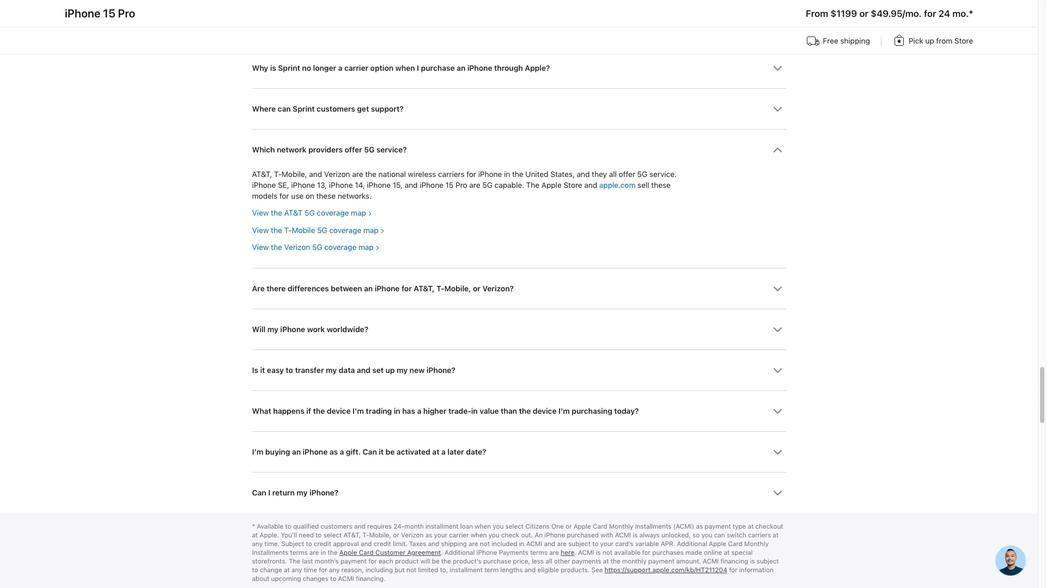 Task type: vqa. For each thing, say whether or not it's contained in the screenshot.
"iPhone" inside * Available to qualified customers and requires 24-month installment loan when you select Citizens One or Apple Card Monthly Installments (ACMI) as payment type at checkout at Apple. You'll need to select AT&T, T-Mobile, or Verizon as your carrier when you check out. An iPhone purchased with ACMI is always unlocked, so you can switch carriers at any time. Subject to credit approval and credit limit. Taxes and shipping are not included in ACMI and are subject to your card's variable APR. Additional Apple Card Monthly Installments terms are in the
yes



Task type: describe. For each thing, give the bounding box(es) containing it.
acmi up payments
[[579, 549, 595, 557]]

is up "information"
[[751, 558, 755, 566]]

1 list item from the top
[[252, 0, 787, 6]]

later
[[448, 448, 464, 457]]

1 vertical spatial verizon
[[284, 243, 310, 252]]

subject inside . acmi is not available for purchases made online at special storefronts. the last month's payment for each product will be the product's purchase price, less all other payments at the monthly payment amount. acmi financing is subject to change at any time for any reason, including but not limited to, installment term lengths and eligible products. see
[[757, 558, 780, 566]]

installment inside * available to qualified customers and requires 24-month installment loan when you select citizens one or apple card monthly installments (acmi) as payment type at checkout at apple. you'll need to select at&t, t-mobile, or verizon as your carrier when you check out. an iphone purchased with acmi is always unlocked, so you can switch carriers at any time. subject to credit approval and credit limit. taxes and shipping are not included in acmi and are subject to your card's variable apr. additional apple card monthly installments terms are in the
[[426, 523, 459, 531]]

the left at&t
[[271, 209, 282, 218]]

and down one
[[544, 541, 556, 548]]

https://support.apple.com/kb/ht211204 link
[[605, 567, 728, 575]]

to down need
[[306, 541, 312, 548]]

0 vertical spatial monthly
[[609, 523, 634, 531]]

5g left capable.
[[483, 181, 493, 190]]

reason,
[[342, 567, 364, 575]]

an inside dropdown button
[[292, 448, 301, 457]]

1 horizontal spatial monthly
[[745, 541, 769, 548]]

view the t‑mobile 5g coverage map
[[252, 226, 379, 235]]

capable.
[[495, 181, 525, 190]]

pick
[[909, 37, 924, 45]]

check
[[502, 532, 520, 540]]

customer
[[376, 549, 406, 557]]

iphone up networks.
[[329, 181, 353, 190]]

and up agreement
[[428, 541, 440, 548]]

approval
[[333, 541, 359, 548]]

2 vertical spatial not
[[407, 567, 417, 575]]

at&t, inside 'at&t, t-mobile, and verizon are the national wireless carriers for iphone in the united states, and they all offer 5g service. iphone se, iphone 13, iphone 14, iphone 15, and iphone 15 pro are 5g capable. the apple store and'
[[252, 170, 272, 179]]

at right type
[[748, 523, 754, 531]]

mobile, inside * available to qualified customers and requires 24-month installment loan when you select citizens one or apple card monthly installments (acmi) as payment type at checkout at apple. you'll need to select at&t, t-mobile, or verizon as your carrier when you check out. an iphone purchased with acmi is always unlocked, so you can switch carriers at any time. subject to credit approval and credit limit. taxes and shipping are not included in acmi and are subject to your card's variable apr. additional apple card monthly installments terms are in the
[[369, 532, 392, 540]]

t- inside * available to qualified customers and requires 24-month installment loan when you select citizens one or apple card monthly installments (acmi) as payment type at checkout at apple. you'll need to select at&t, t-mobile, or verizon as your carrier when you check out. an iphone purchased with acmi is always unlocked, so you can switch carriers at any time. subject to credit approval and credit limit. taxes and shipping are not included in acmi and are subject to your card's variable apr. additional apple card monthly installments terms are in the
[[363, 532, 369, 540]]

iphone up capable.
[[479, 170, 502, 179]]

my left new
[[397, 366, 408, 375]]

at down checkout
[[773, 532, 779, 540]]

the inside 'at&t, t-mobile, and verizon are the national wireless carriers for iphone in the united states, and they all offer 5g service. iphone se, iphone 13, iphone 14, iphone 15, and iphone 15 pro are 5g capable. the apple store and'
[[527, 181, 540, 190]]

for inside dropdown button
[[402, 284, 412, 293]]

payments
[[499, 549, 529, 557]]

and right approval
[[361, 541, 372, 548]]

and down they
[[585, 181, 598, 190]]

in left value
[[472, 407, 478, 416]]

a left "later"
[[442, 448, 446, 457]]

0 horizontal spatial additional
[[445, 549, 475, 557]]

from $1199 or $49.95 /mo. for 24 mo. *
[[806, 8, 974, 19]]

free shipping
[[824, 37, 871, 45]]

map for view the at&t 5g coverage map
[[351, 209, 366, 218]]

you up check
[[493, 523, 504, 531]]

24
[[939, 8, 951, 19]]

1 vertical spatial an
[[364, 284, 373, 293]]

are there differences between an iphone for at&t, t-mobile, or verizon?
[[252, 284, 514, 293]]

$1199
[[831, 8, 858, 19]]

chevrondown image for which network providers offer 5g service?
[[773, 145, 783, 155]]

apple.
[[260, 532, 279, 540]]

today?
[[615, 407, 639, 416]]

or inside dropdown button
[[473, 284, 481, 293]]

apple.com
[[600, 181, 636, 190]]

a right has
[[417, 407, 422, 416]]

1 horizontal spatial any
[[292, 567, 302, 575]]

view the verizon 5g coverage map link
[[252, 243, 379, 252]]

is
[[252, 366, 258, 375]]

payment inside * available to qualified customers and requires 24-month installment loan when you select citizens one or apple card monthly installments (acmi) as payment type at checkout at apple. you'll need to select at&t, t-mobile, or verizon as your carrier when you check out. an iphone purchased with acmi is always unlocked, so you can switch carriers at any time. subject to credit approval and credit limit. taxes and shipping are not included in acmi and are subject to your card's variable apr. additional apple card monthly installments terms are in the
[[705, 523, 731, 531]]

sell
[[638, 181, 650, 190]]

at up financing
[[724, 549, 730, 557]]

purchase inside . acmi is not available for purchases made online at special storefronts. the last month's payment for each product will be the product's purchase price, less all other payments at the monthly payment amount. acmi financing is subject to change at any time for any reason, including but not limited to, installment term lengths and eligible products. see
[[484, 558, 512, 566]]

verizon inside 'at&t, t-mobile, and verizon are the national wireless carriers for iphone in the united states, and they all offer 5g service. iphone se, iphone 13, iphone 14, iphone 15, and iphone 15 pro are 5g capable. the apple store and'
[[324, 170, 350, 179]]

at inside dropdown button
[[433, 448, 440, 457]]

carrier inside * available to qualified customers and requires 24-month installment loan when you select citizens one or apple card monthly installments (acmi) as payment type at checkout at apple. you'll need to select at&t, t-mobile, or verizon as your carrier when you check out. an iphone purchased with acmi is always unlocked, so you can switch carriers at any time. subject to credit approval and credit limit. taxes and shipping are not included in acmi and are subject to your card's variable apr. additional apple card monthly installments terms are in the
[[449, 532, 469, 540]]

view for view the t‑mobile 5g coverage map
[[252, 226, 269, 235]]

2 horizontal spatial an
[[457, 64, 466, 72]]

iphone up term
[[477, 549, 498, 557]]

are up the other
[[550, 549, 559, 557]]

0 horizontal spatial installments
[[252, 549, 289, 557]]

are there differences between an iphone for at&t, t-mobile, or verizon? button
[[252, 269, 787, 309]]

citizens
[[526, 523, 550, 531]]

verizon inside * available to qualified customers and requires 24-month installment loan when you select citizens one or apple card monthly installments (acmi) as payment type at checkout at apple. you'll need to select at&t, t-mobile, or verizon as your carrier when you check out. an iphone purchased with acmi is always unlocked, so you can switch carriers at any time. subject to credit approval and credit limit. taxes and shipping are not included in acmi and are subject to your card's variable apr. additional apple card monthly installments terms are in the
[[401, 532, 424, 540]]

chevrondown image for what happens if the device i'm trading in has a higher trade-in value than the device i'm purchasing today?
[[773, 407, 783, 416]]

5g right at&t
[[305, 209, 315, 218]]

. inside . acmi is not available for purchases made online at special storefronts. the last month's payment for each product will be the product's purchase price, less all other payments at the monthly payment amount. acmi financing is subject to change at any time for any reason, including but not limited to, installment term lengths and eligible products. see
[[575, 549, 577, 557]]

they
[[592, 170, 607, 179]]

5g up view the verizon 5g coverage map link
[[317, 226, 327, 235]]

apple up online
[[709, 541, 727, 548]]

to right need
[[316, 532, 322, 540]]

in left has
[[394, 407, 401, 416]]

use
[[291, 192, 304, 201]]

2 terms from the left
[[531, 549, 548, 557]]

the right if
[[313, 407, 325, 416]]

coverage for verizon
[[325, 243, 357, 252]]

gift.
[[346, 448, 361, 457]]

list containing free shipping
[[65, 33, 974, 52]]

iphone left through
[[468, 64, 493, 72]]

united
[[526, 170, 549, 179]]

special
[[732, 549, 753, 557]]

0 vertical spatial installments
[[636, 523, 672, 531]]

t- inside the are there differences between an iphone for at&t, t-mobile, or verizon? dropdown button
[[437, 284, 445, 293]]

13,
[[317, 181, 327, 190]]

/mo.
[[903, 8, 922, 19]]

view for view the verizon 5g coverage map
[[252, 243, 269, 252]]

in down out. on the bottom of the page
[[520, 541, 525, 548]]

not inside * available to qualified customers and requires 24-month installment loan when you select citizens one or apple card monthly installments (acmi) as payment type at checkout at apple. you'll need to select at&t, t-mobile, or verizon as your carrier when you check out. an iphone purchased with acmi is always unlocked, so you can switch carriers at any time. subject to credit approval and credit limit. taxes and shipping are not included in acmi and are subject to your card's variable apr. additional apple card monthly installments terms are in the
[[480, 541, 490, 548]]

are
[[252, 284, 265, 293]]

out.
[[522, 532, 533, 540]]

1 . from the left
[[441, 549, 443, 557]]

5g down view the t‑mobile 5g coverage map link
[[312, 243, 323, 252]]

other
[[554, 558, 570, 566]]

up inside dropdown button
[[386, 366, 395, 375]]

1 vertical spatial i
[[268, 489, 271, 498]]

my right will
[[268, 325, 279, 334]]

acmi down online
[[703, 558, 719, 566]]

0 vertical spatial up
[[926, 37, 935, 45]]

1 device from the left
[[327, 407, 351, 416]]

iphone inside dropdown button
[[303, 448, 328, 457]]

agreement
[[408, 549, 441, 557]]

if
[[307, 407, 311, 416]]

information
[[740, 567, 774, 575]]

for inside for information about upcoming changes to acmi financing.
[[730, 567, 738, 575]]

0 vertical spatial select
[[506, 523, 524, 531]]

1 horizontal spatial store
[[955, 37, 974, 45]]

list containing why is sprint no longer a carrier option when i purchase an iphone through apple?
[[252, 0, 787, 514]]

view the at&t 5g coverage map
[[252, 209, 366, 218]]

terms inside * available to qualified customers and requires 24-month installment loan when you select citizens one or apple card monthly installments (acmi) as payment type at checkout at apple. you'll need to select at&t, t-mobile, or verizon as your carrier when you check out. an iphone purchased with acmi is always unlocked, so you can switch carriers at any time. subject to credit approval and credit limit. taxes and shipping are not included in acmi and are subject to your card's variable apr. additional apple card monthly installments terms are in the
[[290, 549, 308, 557]]

why is sprint no longer a carrier option when i purchase an iphone through apple? button
[[252, 48, 787, 88]]

at up upcoming
[[284, 567, 290, 575]]

0 horizontal spatial these
[[316, 192, 336, 201]]

or right one
[[566, 523, 572, 531]]

is inside dropdown button
[[270, 64, 276, 72]]

what happens if the device i'm trading in has a higher trade-in value than the device i'm purchasing today? button
[[252, 391, 787, 432]]

is inside * available to qualified customers and requires 24-month installment loan when you select citizens one or apple card monthly installments (acmi) as payment type at checkout at apple. you'll need to select at&t, t-mobile, or verizon as your carrier when you check out. an iphone purchased with acmi is always unlocked, so you can switch carriers at any time. subject to credit approval and credit limit. taxes and shipping are not included in acmi and are subject to your card's variable apr. additional apple card monthly installments terms are in the
[[633, 532, 638, 540]]

24-
[[394, 523, 405, 531]]

the up iphone 15,
[[365, 170, 377, 179]]

type
[[733, 523, 747, 531]]

subject inside * available to qualified customers and requires 24-month installment loan when you select citizens one or apple card monthly installments (acmi) as payment type at checkout at apple. you'll need to select at&t, t-mobile, or verizon as your carrier when you check out. an iphone purchased with acmi is always unlocked, so you can switch carriers at any time. subject to credit approval and credit limit. taxes and shipping are not included in acmi and are subject to your card's variable apr. additional apple card monthly installments terms are in the
[[569, 541, 591, 548]]

1 vertical spatial not
[[603, 549, 613, 557]]

the right than
[[519, 407, 531, 416]]

are right pro
[[470, 181, 481, 190]]

payments
[[572, 558, 602, 566]]

return
[[272, 489, 295, 498]]

a inside dropdown button
[[338, 64, 343, 72]]

buying
[[265, 448, 290, 457]]

sell these models for use on these networks.
[[252, 181, 671, 201]]

additional inside * available to qualified customers and requires 24-month installment loan when you select citizens one or apple card monthly installments (acmi) as payment type at checkout at apple. you'll need to select at&t, t-mobile, or verizon as your carrier when you check out. an iphone purchased with acmi is always unlocked, so you can switch carriers at any time. subject to credit approval and credit limit. taxes and shipping are not included in acmi and are subject to your card's variable apr. additional apple card monthly installments terms are in the
[[678, 541, 708, 548]]

acmi up card's
[[615, 532, 632, 540]]

1 vertical spatial as
[[697, 523, 703, 531]]

and left they
[[577, 170, 590, 179]]

or down the "24-"
[[393, 532, 400, 540]]

time.
[[265, 541, 280, 548]]

can i return my iphone? button
[[252, 473, 787, 514]]

acmi down the an
[[527, 541, 543, 548]]

wireless
[[408, 170, 436, 179]]

to down the purchased
[[593, 541, 599, 548]]

shipping inside * available to qualified customers and requires 24-month installment loan when you select citizens one or apple card monthly installments (acmi) as payment type at checkout at apple. you'll need to select at&t, t-mobile, or verizon as your carrier when you check out. an iphone purchased with acmi is always unlocked, so you can switch carriers at any time. subject to credit approval and credit limit. taxes and shipping are not included in acmi and are subject to your card's variable apr. additional apple card monthly installments terms are in the
[[441, 541, 467, 548]]

you up included
[[489, 532, 500, 540]]

sprint for is
[[278, 64, 300, 72]]

as inside dropdown button
[[330, 448, 338, 457]]

the down available
[[611, 558, 621, 566]]

when inside why is sprint no longer a carrier option when i purchase an iphone through apple? dropdown button
[[396, 64, 415, 72]]

my right return
[[297, 489, 308, 498]]

shipping inside list
[[841, 37, 871, 45]]

each
[[379, 558, 394, 566]]

my left data
[[326, 366, 337, 375]]

to inside . acmi is not available for purchases made online at special storefronts. the last month's payment for each product will be the product's purchase price, less all other payments at the monthly payment amount. acmi financing is subject to change at any time for any reason, including but not limited to, installment term lengths and eligible products. see
[[252, 567, 258, 575]]

price,
[[513, 558, 531, 566]]

i'm buying an iphone as a gift. can it be activated at a later date?
[[252, 448, 487, 457]]

iphone right between
[[375, 284, 400, 293]]

where
[[252, 104, 276, 113]]

1 horizontal spatial i
[[417, 64, 419, 72]]

on
[[306, 192, 314, 201]]

1 horizontal spatial card
[[593, 523, 608, 531]]

are up the here
[[557, 541, 567, 548]]

from
[[806, 8, 829, 19]]

card's
[[616, 541, 634, 548]]

coverage for at&t
[[317, 209, 349, 218]]

service?
[[377, 145, 407, 154]]

for information about upcoming changes to acmi financing.
[[252, 567, 774, 583]]

apple.com link
[[600, 181, 636, 190]]

the up there
[[271, 243, 282, 252]]

1 vertical spatial when
[[475, 523, 491, 531]]

which network providers offer 5g service?
[[252, 145, 407, 154]]

to inside dropdown button
[[286, 366, 293, 375]]

iphone 15 pro link
[[65, 7, 135, 20]]

here link
[[561, 549, 575, 557]]

at&t
[[284, 209, 303, 218]]

is up payments
[[596, 549, 601, 557]]

you'll
[[281, 532, 297, 540]]

time
[[304, 567, 317, 575]]

pick up from store
[[909, 37, 974, 45]]

5g up sell
[[638, 170, 648, 179]]

why is sprint no longer a carrier option when i purchase an iphone through apple?
[[252, 64, 550, 72]]

purchase inside why is sprint no longer a carrier option when i purchase an iphone through apple? dropdown button
[[421, 64, 455, 72]]

iphone inside * available to qualified customers and requires 24-month installment loan when you select citizens one or apple card monthly installments (acmi) as payment type at checkout at apple. you'll need to select at&t, t-mobile, or verizon as your carrier when you check out. an iphone purchased with acmi is always unlocked, so you can switch carriers at any time. subject to credit approval and credit limit. taxes and shipping are not included in acmi and are subject to your card's variable apr. additional apple card monthly installments terms are in the
[[545, 532, 566, 540]]

it inside dropdown button
[[260, 366, 265, 375]]

view the verizon 5g coverage map
[[252, 243, 374, 252]]

chevrondown image for will my iphone work worldwide?
[[773, 325, 783, 335]]

2 device from the left
[[533, 407, 557, 416]]

offer inside 'at&t, t-mobile, and verizon are the national wireless carriers for iphone in the united states, and they all offer 5g service. iphone se, iphone 13, iphone 14, iphone 15, and iphone 15 pro are 5g capable. the apple store and'
[[619, 170, 636, 179]]

you right so
[[702, 532, 713, 540]]

upcoming
[[271, 576, 301, 583]]

apple?
[[525, 64, 550, 72]]

iphone up models on the top
[[252, 181, 276, 190]]

which network providers offer 5g service? button
[[252, 130, 787, 170]]

product's
[[453, 558, 482, 566]]

are up the product's
[[469, 541, 479, 548]]

the up capable.
[[513, 170, 524, 179]]

se,
[[278, 181, 289, 190]]

eligible
[[538, 567, 559, 575]]

national
[[379, 170, 406, 179]]

it inside dropdown button
[[379, 448, 384, 457]]

will
[[252, 325, 266, 334]]

customers inside * available to qualified customers and requires 24-month installment loan when you select citizens one or apple card monthly installments (acmi) as payment type at checkout at apple. you'll need to select at&t, t-mobile, or verizon as your carrier when you check out. an iphone purchased with acmi is always unlocked, so you can switch carriers at any time. subject to credit approval and credit limit. taxes and shipping are not included in acmi and are subject to your card's variable apr. additional apple card monthly installments terms are in the
[[321, 523, 353, 531]]

apple card customer agreement link
[[340, 549, 441, 557]]

0 horizontal spatial select
[[324, 532, 342, 540]]

available
[[257, 523, 284, 531]]

coverage for t‑mobile
[[329, 226, 362, 235]]

and up 13,
[[309, 170, 322, 179]]



Task type: locate. For each thing, give the bounding box(es) containing it.
1 horizontal spatial terms
[[531, 549, 548, 557]]

states,
[[551, 170, 575, 179]]

1 terms from the left
[[290, 549, 308, 557]]

carrier left option
[[345, 64, 369, 72]]

1 vertical spatial *
[[252, 523, 255, 531]]

iphone? inside is it easy to transfer my data and set up my new iphone? dropdown button
[[427, 366, 456, 375]]

are up 14,
[[352, 170, 363, 179]]

0 vertical spatial offer
[[345, 145, 362, 154]]

1 horizontal spatial be
[[432, 558, 440, 566]]

carrier inside dropdown button
[[345, 64, 369, 72]]

0 horizontal spatial verizon
[[284, 243, 310, 252]]

all inside . acmi is not available for purchases made online at special storefronts. the last month's payment for each product will be the product's purchase price, less all other payments at the monthly payment amount. acmi financing is subject to change at any time for any reason, including but not limited to, installment term lengths and eligible products. see
[[546, 558, 553, 566]]

sprint inside where can sprint customers get support? dropdown button
[[293, 104, 315, 113]]

iphone up the use
[[291, 181, 315, 190]]

and inside dropdown button
[[357, 366, 371, 375]]

carrier down loan
[[449, 532, 469, 540]]

limited
[[418, 567, 439, 575]]

amount.
[[677, 558, 701, 566]]

chevrondown image inside 'will my iphone work worldwide?' dropdown button
[[773, 325, 783, 335]]

i left return
[[268, 489, 271, 498]]

device right if
[[327, 407, 351, 416]]

1 horizontal spatial your
[[601, 541, 614, 548]]

14,
[[355, 181, 365, 190]]

1 i'm from the left
[[353, 407, 364, 416]]

0 vertical spatial purchase
[[421, 64, 455, 72]]

not down product
[[407, 567, 417, 575]]

6 chevrondown image from the top
[[773, 407, 783, 416]]

. up payments
[[575, 549, 577, 557]]

store right from
[[955, 37, 974, 45]]

the inside * available to qualified customers and requires 24-month installment loan when you select citizens one or apple card monthly installments (acmi) as payment type at checkout at apple. you'll need to select at&t, t-mobile, or verizon as your carrier when you check out. an iphone purchased with acmi is always unlocked, so you can switch carriers at any time. subject to credit approval and credit limit. taxes and shipping are not included in acmi and are subject to your card's variable apr. additional apple card monthly installments terms are in the
[[328, 549, 338, 557]]

1 chevrondown image from the top
[[773, 104, 783, 114]]

0 horizontal spatial an
[[292, 448, 301, 457]]

card
[[593, 523, 608, 531], [729, 541, 743, 548], [359, 549, 374, 557]]

list
[[252, 0, 787, 514], [65, 33, 974, 52]]

can
[[363, 448, 377, 457], [252, 489, 266, 498]]

list item
[[252, 0, 787, 6], [252, 129, 787, 268]]

there
[[267, 284, 286, 293]]

map for view the t‑mobile 5g coverage map
[[364, 226, 379, 235]]

longer
[[313, 64, 336, 72]]

iphone? up qualified
[[310, 489, 339, 498]]

taxes
[[409, 541, 427, 548]]

0 vertical spatial *
[[970, 8, 974, 19]]

1 vertical spatial installments
[[252, 549, 289, 557]]

iphone right buying
[[303, 448, 328, 457]]

at left "later"
[[433, 448, 440, 457]]

3 view from the top
[[252, 243, 269, 252]]

loan
[[461, 523, 473, 531]]

and inside . acmi is not available for purchases made online at special storefronts. the last month's payment for each product will be the product's purchase price, less all other payments at the monthly payment amount. acmi financing is subject to change at any time for any reason, including but not limited to, installment term lengths and eligible products. see
[[525, 567, 536, 575]]

0 vertical spatial shipping
[[841, 37, 871, 45]]

1 horizontal spatial i'm
[[559, 407, 570, 416]]

* inside iphone 15 pro main content
[[970, 8, 974, 19]]

acmi down reason,
[[338, 576, 354, 583]]

card up including
[[359, 549, 374, 557]]

chevrondown image
[[773, 104, 783, 114], [773, 145, 783, 155], [773, 284, 783, 294], [773, 325, 783, 335], [773, 366, 783, 376], [773, 407, 783, 416]]

1 vertical spatial additional
[[445, 549, 475, 557]]

1 horizontal spatial installments
[[636, 523, 672, 531]]

2 horizontal spatial card
[[729, 541, 743, 548]]

$49.95
[[871, 8, 903, 19]]

1 vertical spatial your
[[601, 541, 614, 548]]

chevrondown image inside the are there differences between an iphone for at&t, t-mobile, or verizon? dropdown button
[[773, 284, 783, 294]]

1 vertical spatial t-
[[437, 284, 445, 293]]

mo.
[[953, 8, 970, 19]]

2 vertical spatial verizon
[[401, 532, 424, 540]]

iphone down wireless
[[420, 181, 444, 190]]

unlocked,
[[662, 532, 691, 540]]

carriers inside 'at&t, t-mobile, and verizon are the national wireless carriers for iphone in the united states, and they all offer 5g service. iphone se, iphone 13, iphone 14, iphone 15, and iphone 15 pro are 5g capable. the apple store and'
[[438, 170, 465, 179]]

1 credit from the left
[[314, 541, 331, 548]]

1 vertical spatial at&t,
[[414, 284, 435, 293]]

device right than
[[533, 407, 557, 416]]

verizon
[[324, 170, 350, 179], [284, 243, 310, 252], [401, 532, 424, 540]]

5g left service? at top
[[364, 145, 375, 154]]

and left set
[[357, 366, 371, 375]]

* inside * available to qualified customers and requires 24-month installment loan when you select citizens one or apple card monthly installments (acmi) as payment type at checkout at apple. you'll need to select at&t, t-mobile, or verizon as your carrier when you check out. an iphone purchased with acmi is always unlocked, so you can switch carriers at any time. subject to credit approval and credit limit. taxes and shipping are not included in acmi and are subject to your card's variable apr. additional apple card monthly installments terms are in the
[[252, 523, 255, 531]]

included
[[492, 541, 518, 548]]

to inside for information about upcoming changes to acmi financing.
[[330, 576, 337, 583]]

additional up 'made'
[[678, 541, 708, 548]]

0 horizontal spatial up
[[386, 366, 395, 375]]

offer inside dropdown button
[[345, 145, 362, 154]]

acmi
[[615, 532, 632, 540], [527, 541, 543, 548], [579, 549, 595, 557], [703, 558, 719, 566], [338, 576, 354, 583]]

these
[[652, 181, 671, 190], [316, 192, 336, 201]]

view for view the at&t 5g coverage map
[[252, 209, 269, 218]]

happens
[[273, 407, 305, 416]]

chevrondown image for is it easy to transfer my data and set up my new iphone?
[[773, 366, 783, 376]]

1 vertical spatial can
[[252, 489, 266, 498]]

1 view from the top
[[252, 209, 269, 218]]

iphone 15 pro main content
[[0, 0, 1039, 577]]

the inside . acmi is not available for purchases made online at special storefronts. the last month's payment for each product will be the product's purchase price, less all other payments at the monthly payment amount. acmi financing is subject to change at any time for any reason, including but not limited to, installment term lengths and eligible products. see
[[289, 558, 301, 566]]

month
[[405, 523, 424, 531]]

installments up storefronts.
[[252, 549, 289, 557]]

0 vertical spatial can
[[363, 448, 377, 457]]

0 vertical spatial can
[[278, 104, 291, 113]]

0 horizontal spatial not
[[407, 567, 417, 575]]

0 vertical spatial when
[[396, 64, 415, 72]]

month's
[[315, 558, 339, 566]]

acmi inside for information about upcoming changes to acmi financing.
[[338, 576, 354, 583]]

up
[[926, 37, 935, 45], [386, 366, 395, 375]]

as up so
[[697, 523, 703, 531]]

3 chevrondown image from the top
[[773, 284, 783, 294]]

1 horizontal spatial subject
[[757, 558, 780, 566]]

up right pick
[[926, 37, 935, 45]]

to,
[[440, 567, 448, 575]]

date?
[[466, 448, 487, 457]]

1 horizontal spatial can
[[363, 448, 377, 457]]

can right where
[[278, 104, 291, 113]]

installment down the product's
[[450, 567, 483, 575]]

see
[[592, 567, 603, 575]]

up right set
[[386, 366, 395, 375]]

1 horizontal spatial it
[[379, 448, 384, 457]]

not left included
[[480, 541, 490, 548]]

credit
[[314, 541, 331, 548], [374, 541, 391, 548]]

installments up always
[[636, 523, 672, 531]]

will my iphone work worldwide? button
[[252, 310, 787, 350]]

through
[[495, 64, 523, 72]]

easy
[[267, 366, 284, 375]]

map for view the verizon 5g coverage map
[[359, 243, 374, 252]]

additional
[[678, 541, 708, 548], [445, 549, 475, 557]]

can inside where can sprint customers get support? dropdown button
[[278, 104, 291, 113]]

0 horizontal spatial i
[[268, 489, 271, 498]]

chevrondown image inside where can sprint customers get support? dropdown button
[[773, 104, 783, 114]]

1 horizontal spatial *
[[970, 8, 974, 19]]

is right why
[[270, 64, 276, 72]]

2 vertical spatial when
[[471, 532, 487, 540]]

sprint for can
[[293, 104, 315, 113]]

verizon down month at bottom left
[[401, 532, 424, 540]]

card down switch
[[729, 541, 743, 548]]

0 vertical spatial your
[[434, 532, 448, 540]]

be inside dropdown button
[[386, 448, 395, 457]]

at left apple.
[[252, 532, 258, 540]]

offer right providers
[[345, 145, 362, 154]]

0 vertical spatial view
[[252, 209, 269, 218]]

purchasing
[[572, 407, 613, 416]]

including
[[366, 567, 393, 575]]

need
[[299, 532, 314, 540]]

but
[[395, 567, 405, 575]]

chevrondown image inside what happens if the device i'm trading in has a higher trade-in value than the device i'm purchasing today? dropdown button
[[773, 407, 783, 416]]

so
[[693, 532, 700, 540]]

in
[[504, 170, 511, 179], [394, 407, 401, 416], [472, 407, 478, 416], [520, 541, 525, 548], [321, 549, 326, 557]]

2 vertical spatial view
[[252, 243, 269, 252]]

apple up the purchased
[[574, 523, 591, 531]]

installment inside . acmi is not available for purchases made online at special storefronts. the last month's payment for each product will be the product's purchase price, less all other payments at the monthly payment amount. acmi financing is subject to change at any time for any reason, including but not limited to, installment term lengths and eligible products. see
[[450, 567, 483, 575]]

the
[[365, 170, 377, 179], [513, 170, 524, 179], [271, 209, 282, 218], [271, 226, 282, 235], [271, 243, 282, 252], [313, 407, 325, 416], [519, 407, 531, 416], [328, 549, 338, 557], [442, 558, 451, 566], [611, 558, 621, 566]]

chevrondown image
[[773, 64, 783, 73], [773, 448, 783, 457], [773, 489, 783, 498]]

when right loan
[[475, 523, 491, 531]]

chevrondown image inside which network providers offer 5g service? dropdown button
[[773, 145, 783, 155]]

1 horizontal spatial additional
[[678, 541, 708, 548]]

change
[[260, 567, 282, 575]]

store inside 'at&t, t-mobile, and verizon are the national wireless carriers for iphone in the united states, and they all offer 5g service. iphone se, iphone 13, iphone 14, iphone 15, and iphone 15 pro are 5g capable. the apple store and'
[[564, 181, 583, 190]]

can inside dropdown button
[[252, 489, 266, 498]]

carriers up 15
[[438, 170, 465, 179]]

an right buying
[[292, 448, 301, 457]]

2 vertical spatial card
[[359, 549, 374, 557]]

t‑mobile
[[284, 226, 315, 235]]

2 i'm from the left
[[559, 407, 570, 416]]

terms down subject
[[290, 549, 308, 557]]

activated
[[397, 448, 431, 457]]

4 chevrondown image from the top
[[773, 325, 783, 335]]

terms up less
[[531, 549, 548, 557]]

and down wireless
[[405, 181, 418, 190]]

0 vertical spatial list item
[[252, 0, 787, 6]]

purchases
[[653, 549, 684, 557]]

and left requires
[[354, 523, 366, 531]]

0 vertical spatial chevrondown image
[[773, 64, 783, 73]]

are
[[352, 170, 363, 179], [470, 181, 481, 190], [469, 541, 479, 548], [557, 541, 567, 548], [310, 549, 319, 557], [550, 549, 559, 557]]

2 horizontal spatial payment
[[705, 523, 731, 531]]

value
[[480, 407, 499, 416]]

has
[[403, 407, 415, 416]]

0 vertical spatial i
[[417, 64, 419, 72]]

2 horizontal spatial not
[[603, 549, 613, 557]]

apple
[[542, 181, 562, 190], [574, 523, 591, 531], [709, 541, 727, 548], [340, 549, 357, 557]]

always
[[640, 532, 660, 540]]

customers left get
[[317, 104, 355, 113]]

2 list item from the top
[[252, 129, 787, 268]]

in up month's
[[321, 549, 326, 557]]

sprint inside why is sprint no longer a carrier option when i purchase an iphone through apple? dropdown button
[[278, 64, 300, 72]]

where can sprint customers get support?
[[252, 104, 404, 113]]

1 vertical spatial store
[[564, 181, 583, 190]]

data
[[339, 366, 355, 375]]

mobile,
[[282, 170, 307, 179], [445, 284, 471, 293], [369, 532, 392, 540]]

all inside 'at&t, t-mobile, and verizon are the national wireless carriers for iphone in the united states, and they all offer 5g service. iphone se, iphone 13, iphone 14, iphone 15, and iphone 15 pro are 5g capable. the apple store and'
[[609, 170, 617, 179]]

1 vertical spatial monthly
[[745, 541, 769, 548]]

1 horizontal spatial these
[[652, 181, 671, 190]]

0 horizontal spatial all
[[546, 558, 553, 566]]

switch
[[727, 532, 747, 540]]

i'm
[[353, 407, 364, 416], [559, 407, 570, 416]]

be right will
[[432, 558, 440, 566]]

1 vertical spatial view
[[252, 226, 269, 235]]

in inside 'at&t, t-mobile, and verizon are the national wireless carriers for iphone in the united states, and they all offer 5g service. iphone se, iphone 13, iphone 14, iphone 15, and iphone 15 pro are 5g capable. the apple store and'
[[504, 170, 511, 179]]

or right $1199
[[860, 8, 869, 19]]

1 vertical spatial up
[[386, 366, 395, 375]]

0 vertical spatial sprint
[[278, 64, 300, 72]]

1 vertical spatial installment
[[450, 567, 483, 575]]

1 vertical spatial all
[[546, 558, 553, 566]]

mobile, inside dropdown button
[[445, 284, 471, 293]]

0 vertical spatial t-
[[274, 170, 282, 179]]

t-
[[274, 170, 282, 179], [437, 284, 445, 293], [363, 532, 369, 540]]

1 horizontal spatial t-
[[363, 532, 369, 540]]

device
[[327, 407, 351, 416], [533, 407, 557, 416]]

chevrondown image for apple?
[[773, 64, 783, 73]]

2 vertical spatial mobile,
[[369, 532, 392, 540]]

1 horizontal spatial purchase
[[484, 558, 512, 566]]

as left gift.
[[330, 448, 338, 457]]

3 chevrondown image from the top
[[773, 489, 783, 498]]

. acmi is not available for purchases made online at special storefronts. the last month's payment for each product will be the product's purchase price, less all other payments at the monthly payment amount. acmi financing is subject to change at any time for any reason, including but not limited to, installment term lengths and eligible products. see
[[252, 549, 780, 575]]

0 vertical spatial card
[[593, 523, 608, 531]]

providers
[[309, 145, 343, 154]]

iphone? inside can i return my iphone? dropdown button
[[310, 489, 339, 498]]

your up apple card customer agreement . additional iphone payments terms are here
[[434, 532, 448, 540]]

are up last
[[310, 549, 319, 557]]

1 vertical spatial list item
[[252, 129, 787, 268]]

0 horizontal spatial i'm
[[353, 407, 364, 416]]

2 horizontal spatial any
[[329, 567, 340, 575]]

the down united
[[527, 181, 540, 190]]

chevrondown image inside can i return my iphone? dropdown button
[[773, 489, 783, 498]]

0 horizontal spatial monthly
[[609, 523, 634, 531]]

list item containing which network providers offer 5g service?
[[252, 129, 787, 268]]

0 horizontal spatial payment
[[341, 558, 367, 566]]

1 horizontal spatial payment
[[649, 558, 675, 566]]

payment up https://support.apple.com/kb/ht211204 link
[[649, 558, 675, 566]]

at right payments
[[603, 558, 609, 566]]

1 chevrondown image from the top
[[773, 64, 783, 73]]

0 horizontal spatial carrier
[[345, 64, 369, 72]]

0 vertical spatial coverage
[[317, 209, 349, 218]]

1 vertical spatial purchase
[[484, 558, 512, 566]]

1 horizontal spatial credit
[[374, 541, 391, 548]]

the
[[527, 181, 540, 190], [289, 558, 301, 566]]

for inside 'at&t, t-mobile, and verizon are the national wireless carriers for iphone in the united states, and they all offer 5g service. iphone se, iphone 13, iphone 14, iphone 15, and iphone 15 pro are 5g capable. the apple store and'
[[467, 170, 477, 179]]

. up to,
[[441, 549, 443, 557]]

5g inside dropdown button
[[364, 145, 375, 154]]

limit.
[[393, 541, 408, 548]]

at&t, inside dropdown button
[[414, 284, 435, 293]]

carriers inside * available to qualified customers and requires 24-month installment loan when you select citizens one or apple card monthly installments (acmi) as payment type at checkout at apple. you'll need to select at&t, t-mobile, or verizon as your carrier when you check out. an iphone purchased with acmi is always unlocked, so you can switch carriers at any time. subject to credit approval and credit limit. taxes and shipping are not included in acmi and are subject to your card's variable apr. additional apple card monthly installments terms are in the
[[749, 532, 772, 540]]

0 vertical spatial these
[[652, 181, 671, 190]]

1 vertical spatial be
[[432, 558, 440, 566]]

chevrondown image inside i'm buying an iphone as a gift. can it be activated at a later date? dropdown button
[[773, 448, 783, 457]]

option
[[371, 64, 394, 72]]

1 horizontal spatial as
[[426, 532, 433, 540]]

mobile, down requires
[[369, 532, 392, 540]]

iphone 15,
[[367, 181, 403, 190]]

is up card's
[[633, 532, 638, 540]]

for inside sell these models for use on these networks.
[[280, 192, 289, 201]]

0 horizontal spatial offer
[[345, 145, 362, 154]]

any down month's
[[329, 567, 340, 575]]

credit up the apple card customer agreement link
[[374, 541, 391, 548]]

0 vertical spatial installment
[[426, 523, 459, 531]]

any left time.
[[252, 541, 263, 548]]

2 view from the top
[[252, 226, 269, 235]]

map
[[351, 209, 366, 218], [364, 226, 379, 235], [359, 243, 374, 252]]

apple card customer agreement . additional iphone payments terms are here
[[340, 549, 575, 557]]

can inside * available to qualified customers and requires 24-month installment loan when you select citizens one or apple card monthly installments (acmi) as payment type at checkout at apple. you'll need to select at&t, t-mobile, or verizon as your carrier when you check out. an iphone purchased with acmi is always unlocked, so you can switch carriers at any time. subject to credit approval and credit limit. taxes and shipping are not included in acmi and are subject to your card's variable apr. additional apple card monthly installments terms are in the
[[715, 532, 726, 540]]

0 vertical spatial at&t,
[[252, 170, 272, 179]]

0 horizontal spatial credit
[[314, 541, 331, 548]]

1 horizontal spatial shipping
[[841, 37, 871, 45]]

an
[[535, 532, 543, 540]]

store down states,
[[564, 181, 583, 190]]

apple inside 'at&t, t-mobile, and verizon are the national wireless carriers for iphone in the united states, and they all offer 5g service. iphone se, iphone 13, iphone 14, iphone 15, and iphone 15 pro are 5g capable. the apple store and'
[[542, 181, 562, 190]]

or left verizon?
[[473, 284, 481, 293]]

store
[[955, 37, 974, 45], [564, 181, 583, 190]]

0 horizontal spatial any
[[252, 541, 263, 548]]

lengths
[[501, 567, 523, 575]]

higher
[[424, 407, 447, 416]]

carrier
[[345, 64, 369, 72], [449, 532, 469, 540]]

2 horizontal spatial verizon
[[401, 532, 424, 540]]

any left time
[[292, 567, 302, 575]]

card up with
[[593, 523, 608, 531]]

new
[[410, 366, 425, 375]]

set
[[373, 366, 384, 375]]

0 horizontal spatial be
[[386, 448, 395, 457]]

2 credit from the left
[[374, 541, 391, 548]]

coverage down view the t‑mobile 5g coverage map link
[[325, 243, 357, 252]]

1 horizontal spatial carrier
[[449, 532, 469, 540]]

the left t‑mobile
[[271, 226, 282, 235]]

pro
[[456, 181, 468, 190]]

chevrondown image inside why is sprint no longer a carrier option when i purchase an iphone through apple? dropdown button
[[773, 64, 783, 73]]

customers inside dropdown button
[[317, 104, 355, 113]]

from
[[937, 37, 953, 45]]

checkout
[[756, 523, 784, 531]]

and down less
[[525, 567, 536, 575]]

0 vertical spatial carriers
[[438, 170, 465, 179]]

2 chevrondown image from the top
[[773, 145, 783, 155]]

payment up switch
[[705, 523, 731, 531]]

t- inside 'at&t, t-mobile, and verizon are the national wireless carriers for iphone in the united states, and they all offer 5g service. iphone se, iphone 13, iphone 14, iphone 15, and iphone 15 pro are 5g capable. the apple store and'
[[274, 170, 282, 179]]

0 horizontal spatial card
[[359, 549, 374, 557]]

to up you'll
[[285, 523, 292, 531]]

0 horizontal spatial can
[[278, 104, 291, 113]]

at&t, inside * available to qualified customers and requires 24-month installment loan when you select citizens one or apple card monthly installments (acmi) as payment type at checkout at apple. you'll need to select at&t, t-mobile, or verizon as your carrier when you check out. an iphone purchased with acmi is always unlocked, so you can switch carriers at any time. subject to credit approval and credit limit. taxes and shipping are not included in acmi and are subject to your card's variable apr. additional apple card monthly installments terms are in the
[[344, 532, 361, 540]]

0 vertical spatial carrier
[[345, 64, 369, 72]]

verizon up 13,
[[324, 170, 350, 179]]

can i return my iphone?
[[252, 489, 339, 498]]

the up to,
[[442, 558, 451, 566]]

0 horizontal spatial it
[[260, 366, 265, 375]]

chevrondown image for are there differences between an iphone for at&t, t-mobile, or verizon?
[[773, 284, 783, 294]]

2 horizontal spatial at&t,
[[414, 284, 435, 293]]

0 vertical spatial store
[[955, 37, 974, 45]]

can inside dropdown button
[[363, 448, 377, 457]]

chevrondown image inside is it easy to transfer my data and set up my new iphone? dropdown button
[[773, 366, 783, 376]]

chevrondown image for where can sprint customers get support?
[[773, 104, 783, 114]]

monthly up with
[[609, 523, 634, 531]]

be inside . acmi is not available for purchases made online at special storefronts. the last month's payment for each product will be the product's purchase price, less all other payments at the monthly payment amount. acmi financing is subject to change at any time for any reason, including but not limited to, installment term lengths and eligible products. see
[[432, 558, 440, 566]]

iphone left work at the bottom left
[[280, 325, 305, 334]]

free
[[824, 37, 839, 45]]

a left gift.
[[340, 448, 344, 457]]

iphone?
[[427, 366, 456, 375], [310, 489, 339, 498]]

apple down approval
[[340, 549, 357, 557]]

less
[[532, 558, 544, 566]]

is
[[270, 64, 276, 72], [633, 532, 638, 540], [596, 549, 601, 557], [751, 558, 755, 566]]

0 horizontal spatial *
[[252, 523, 255, 531]]

0 horizontal spatial shipping
[[441, 541, 467, 548]]

0 horizontal spatial as
[[330, 448, 338, 457]]

why
[[252, 64, 268, 72]]

5 chevrondown image from the top
[[773, 366, 783, 376]]

between
[[331, 284, 362, 293]]

1 horizontal spatial device
[[533, 407, 557, 416]]

verizon down t‑mobile
[[284, 243, 310, 252]]

to right easy
[[286, 366, 293, 375]]

apr.
[[661, 541, 676, 548]]

1 vertical spatial select
[[324, 532, 342, 540]]

the up month's
[[328, 549, 338, 557]]

support?
[[371, 104, 404, 113]]

1 horizontal spatial offer
[[619, 170, 636, 179]]

purchased
[[567, 532, 599, 540]]

select up check
[[506, 523, 524, 531]]

all
[[609, 170, 617, 179], [546, 558, 553, 566]]

product
[[395, 558, 419, 566]]

* right 24
[[970, 8, 974, 19]]

0 vertical spatial be
[[386, 448, 395, 457]]

chevrondown image for date?
[[773, 448, 783, 457]]

1 vertical spatial iphone?
[[310, 489, 339, 498]]

made
[[686, 549, 703, 557]]

not down with
[[603, 549, 613, 557]]

no
[[302, 64, 311, 72]]

any inside * available to qualified customers and requires 24-month installment loan when you select citizens one or apple card monthly installments (acmi) as payment type at checkout at apple. you'll need to select at&t, t-mobile, or verizon as your carrier when you check out. an iphone purchased with acmi is always unlocked, so you can switch carriers at any time. subject to credit approval and credit limit. taxes and shipping are not included in acmi and are subject to your card's variable apr. additional apple card monthly installments terms are in the
[[252, 541, 263, 548]]

offer
[[345, 145, 362, 154], [619, 170, 636, 179]]

2 . from the left
[[575, 549, 577, 557]]

storefronts.
[[252, 558, 287, 566]]

mobile, inside 'at&t, t-mobile, and verizon are the national wireless carriers for iphone in the united states, and they all offer 5g service. iphone se, iphone 13, iphone 14, iphone 15, and iphone 15 pro are 5g capable. the apple store and'
[[282, 170, 307, 179]]

2 chevrondown image from the top
[[773, 448, 783, 457]]



